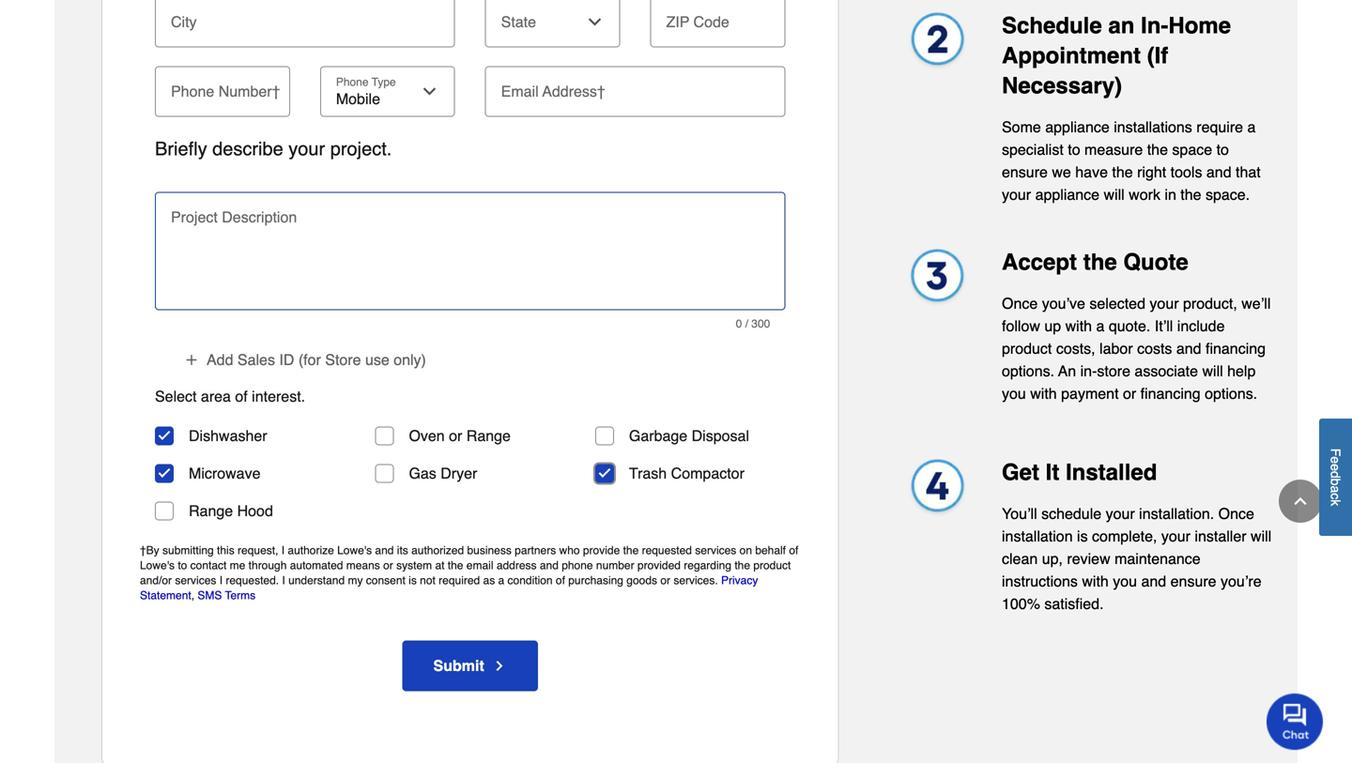 Task type: vqa. For each thing, say whether or not it's contained in the screenshot.
Lighting & Ceiling Fans
no



Task type: locate. For each thing, give the bounding box(es) containing it.
1 horizontal spatial to
[[1068, 141, 1080, 158]]

appliance down we
[[1035, 186, 1100, 203]]

some
[[1002, 118, 1041, 135]]

2 an icon of a number three. image from the top
[[901, 458, 972, 521]]

0 vertical spatial you
[[1002, 385, 1026, 402]]

your
[[289, 138, 325, 159], [1002, 186, 1031, 203], [1150, 295, 1179, 312], [1106, 505, 1135, 522], [1161, 528, 1191, 545]]

0 horizontal spatial you
[[1002, 385, 1026, 402]]

of
[[235, 388, 248, 405], [789, 544, 799, 557], [556, 574, 565, 587]]

or inside once you've selected your product, we'll follow up with a quote. it'll include product costs, labor costs and financing options. an in-store associate will help you with payment or financing options.
[[1123, 385, 1136, 402]]

your up it'll
[[1150, 295, 1179, 312]]

automated
[[290, 559, 343, 572]]

interest.
[[252, 388, 305, 405]]

2 horizontal spatial will
[[1251, 528, 1272, 545]]

an icon of a number two. image
[[901, 11, 972, 74]]

select area of interest.
[[155, 388, 305, 405]]

100%
[[1002, 595, 1040, 613]]

to inside † by submitting this request, i authorize                         lowe's and its authorized business partners who                         provide the requested services on behalf of lowe's                         to contact me through automated means or system at the                         email address and phone number provided regarding the                         product and/or services i requested. i understand my                         consent is not required as a condition of purchasing                         goods or services.
[[178, 559, 187, 572]]

0 horizontal spatial options.
[[1002, 362, 1055, 380]]

will inside the some appliance installations require a specialist to measure the space to ensure we have the right tools and that your appliance will work in the space.
[[1104, 186, 1125, 203]]

required
[[439, 574, 480, 587]]

2 horizontal spatial of
[[789, 544, 799, 557]]

1 horizontal spatial services
[[695, 544, 736, 557]]

at
[[435, 559, 445, 572]]

will left "work"
[[1104, 186, 1125, 203]]

range
[[467, 427, 511, 445], [189, 502, 233, 520]]

e up b
[[1328, 464, 1343, 471]]

right
[[1137, 163, 1166, 181]]

0 horizontal spatial ensure
[[1002, 163, 1048, 181]]

0 vertical spatial of
[[235, 388, 248, 405]]

ensure
[[1002, 163, 1048, 181], [1171, 573, 1217, 590]]

with up costs,
[[1065, 317, 1092, 335]]

is up review
[[1077, 528, 1088, 545]]

you inside you'll schedule your installation. once installation is complete, your installer will clean up, review maintenance instructions with you and ensure you're 100% satisfied.
[[1113, 573, 1137, 590]]

2 vertical spatial will
[[1251, 528, 1272, 545]]

1 horizontal spatial financing
[[1206, 340, 1266, 357]]

sms terms link
[[198, 589, 256, 602]]

store
[[1097, 362, 1131, 380]]

2 vertical spatial of
[[556, 574, 565, 587]]

an icon of a number three. image for accept the quote
[[901, 247, 972, 310]]

1 horizontal spatial you
[[1113, 573, 1137, 590]]

with down review
[[1082, 573, 1109, 590]]

1 vertical spatial ensure
[[1171, 573, 1217, 590]]

0 vertical spatial will
[[1104, 186, 1125, 203]]

1 vertical spatial product
[[753, 559, 791, 572]]

0 vertical spatial is
[[1077, 528, 1088, 545]]

your down 'specialist'
[[1002, 186, 1031, 203]]

this
[[217, 544, 234, 557]]

up,
[[1042, 550, 1063, 567]]

you down the maintenance
[[1113, 573, 1137, 590]]

and inside once you've selected your product, we'll follow up with a quote. it'll include product costs, labor costs and financing options. an in-store associate will help you with payment or financing options.
[[1176, 340, 1202, 357]]

lowe's
[[337, 544, 372, 557], [140, 559, 175, 572]]

use
[[365, 351, 389, 369]]

area
[[201, 388, 231, 405]]

gas
[[409, 465, 436, 482]]

of down phone
[[556, 574, 565, 587]]

appointment
[[1002, 43, 1141, 68]]

an icon of a number three. image
[[901, 247, 972, 310], [901, 458, 972, 521]]

partners
[[515, 544, 556, 557]]

services
[[695, 544, 736, 557], [175, 574, 216, 587]]

the down 'measure'
[[1112, 163, 1133, 181]]

appliance up 'measure'
[[1045, 118, 1110, 135]]

a up labor
[[1096, 317, 1105, 335]]

e
[[1328, 457, 1343, 464], [1328, 464, 1343, 471]]

or down store
[[1123, 385, 1136, 402]]

disposal
[[692, 427, 749, 445]]

will inside once you've selected your product, we'll follow up with a quote. it'll include product costs, labor costs and financing options. an in-store associate will help you with payment or financing options.
[[1202, 362, 1223, 380]]

dryer
[[441, 465, 477, 482]]

ensure down 'specialist'
[[1002, 163, 1048, 181]]

follow
[[1002, 317, 1040, 335]]

1 horizontal spatial is
[[1077, 528, 1088, 545]]

1 vertical spatial you
[[1113, 573, 1137, 590]]

, sms terms
[[191, 589, 256, 602]]

† by submitting this request, i authorize                         lowe's and its authorized business partners who                         provide the requested services on behalf of lowe's                         to contact me through automated means or system at the                         email address and phone number provided regarding the                         product and/or services i requested. i understand my                         consent is not required as a condition of purchasing                         goods or services.
[[140, 544, 799, 587]]

1 horizontal spatial of
[[556, 574, 565, 587]]

trash compactor
[[629, 465, 745, 482]]

and inside you'll schedule your installation. once installation is complete, your installer will clean up, review maintenance instructions with you and ensure you're 100% satisfied.
[[1141, 573, 1166, 590]]

me
[[230, 559, 245, 572]]

chevron right image
[[492, 659, 507, 674]]

once you've selected your product, we'll follow up with a quote. it'll include product costs, labor costs and financing options. an in-store associate will help you with payment or financing options.
[[1002, 295, 1271, 402]]

range down microwave
[[189, 502, 233, 520]]

to up we
[[1068, 141, 1080, 158]]

city text field
[[162, 0, 448, 38]]

1 vertical spatial an icon of a number three. image
[[901, 458, 972, 521]]

hood
[[237, 502, 273, 520]]

0 horizontal spatial to
[[178, 559, 187, 572]]

options.
[[1002, 362, 1055, 380], [1205, 385, 1257, 402]]

1 vertical spatial range
[[189, 502, 233, 520]]

scroll to top element
[[1279, 480, 1322, 523]]

labor
[[1100, 340, 1133, 357]]

once inside you'll schedule your installation. once installation is complete, your installer will clean up, review maintenance instructions with you and ensure you're 100% satisfied.
[[1219, 505, 1254, 522]]

0 horizontal spatial range
[[189, 502, 233, 520]]

product,
[[1183, 295, 1237, 312]]

i
[[281, 544, 285, 557], [219, 574, 223, 587], [282, 574, 285, 587]]

1 horizontal spatial options.
[[1205, 385, 1257, 402]]

0 vertical spatial range
[[467, 427, 511, 445]]

and down partners
[[540, 559, 559, 572]]

maintenance
[[1115, 550, 1201, 567]]

0 horizontal spatial will
[[1104, 186, 1125, 203]]

consent
[[366, 574, 405, 587]]

0 vertical spatial product
[[1002, 340, 1052, 357]]

a up k
[[1328, 486, 1343, 493]]

product
[[1002, 340, 1052, 357], [753, 559, 791, 572]]

options. down help
[[1205, 385, 1257, 402]]

once
[[1002, 295, 1038, 312], [1219, 505, 1254, 522]]

1 horizontal spatial range
[[467, 427, 511, 445]]

lowe's up and/or
[[140, 559, 175, 572]]

up
[[1045, 317, 1061, 335]]

0 horizontal spatial once
[[1002, 295, 1038, 312]]

add sales id (for store use only)
[[207, 351, 426, 369]]

and left its
[[375, 544, 394, 557]]

is inside you'll schedule your installation. once installation is complete, your installer will clean up, review maintenance instructions with you and ensure you're 100% satisfied.
[[1077, 528, 1088, 545]]

your left project.
[[289, 138, 325, 159]]

0 vertical spatial services
[[695, 544, 736, 557]]

space
[[1172, 141, 1212, 158]]

a right require
[[1247, 118, 1256, 135]]

submitting
[[162, 544, 214, 557]]

and down include
[[1176, 340, 1202, 357]]

and
[[1207, 163, 1232, 181], [1176, 340, 1202, 357], [375, 544, 394, 557], [540, 559, 559, 572], [1141, 573, 1166, 590]]

of right behalf
[[789, 544, 799, 557]]

we'll
[[1242, 295, 1271, 312]]

not
[[420, 574, 436, 587]]

0 horizontal spatial of
[[235, 388, 248, 405]]

in
[[1165, 186, 1176, 203]]

will left help
[[1202, 362, 1223, 380]]

lowe's up means
[[337, 544, 372, 557]]

some appliance installations require a specialist to measure the space to ensure we have the right tools and that your appliance will work in the space.
[[1002, 118, 1261, 203]]

costs
[[1137, 340, 1172, 357]]

product down behalf
[[753, 559, 791, 572]]

we
[[1052, 163, 1071, 181]]

have
[[1075, 163, 1108, 181]]

1 an icon of a number three. image from the top
[[901, 247, 972, 310]]

0 vertical spatial an icon of a number three. image
[[901, 247, 972, 310]]

services up the ,
[[175, 574, 216, 587]]

an
[[1058, 362, 1076, 380]]

or right oven at the left of the page
[[449, 427, 462, 445]]

on
[[740, 544, 752, 557]]

and inside the some appliance installations require a specialist to measure the space to ensure we have the right tools and that your appliance will work in the space.
[[1207, 163, 1232, 181]]

financing down associate
[[1141, 385, 1201, 402]]

1 vertical spatial is
[[409, 574, 417, 587]]

1 vertical spatial of
[[789, 544, 799, 557]]

in-
[[1080, 362, 1097, 380]]

1 vertical spatial financing
[[1141, 385, 1201, 402]]

and up space.
[[1207, 163, 1232, 181]]

2 horizontal spatial to
[[1217, 141, 1229, 158]]

to down submitting
[[178, 559, 187, 572]]

1 horizontal spatial ensure
[[1171, 573, 1217, 590]]

financing up help
[[1206, 340, 1266, 357]]

financing
[[1206, 340, 1266, 357], [1141, 385, 1201, 402]]

once up follow
[[1002, 295, 1038, 312]]

or down "provided"
[[660, 574, 670, 587]]

you'll schedule your installation. once installation is complete, your installer will clean up, review maintenance instructions with you and ensure you're 100% satisfied.
[[1002, 505, 1272, 613]]

0 horizontal spatial lowe's
[[140, 559, 175, 572]]

1 vertical spatial will
[[1202, 362, 1223, 380]]

a inside button
[[1328, 486, 1343, 493]]

accept the quote
[[1002, 249, 1189, 275]]

0 vertical spatial lowe's
[[337, 544, 372, 557]]

0 vertical spatial ensure
[[1002, 163, 1048, 181]]

is left "not"
[[409, 574, 417, 587]]

0 horizontal spatial product
[[753, 559, 791, 572]]

request,
[[238, 544, 278, 557]]

understand
[[288, 574, 345, 587]]

2 vertical spatial with
[[1082, 573, 1109, 590]]

and down the maintenance
[[1141, 573, 1166, 590]]

1 horizontal spatial will
[[1202, 362, 1223, 380]]

product down follow
[[1002, 340, 1052, 357]]

(if
[[1147, 43, 1168, 68]]

0 horizontal spatial is
[[409, 574, 417, 587]]

of right "area"
[[235, 388, 248, 405]]

0 horizontal spatial financing
[[1141, 385, 1201, 402]]

installer
[[1195, 528, 1247, 545]]

ensure down the maintenance
[[1171, 573, 1217, 590]]

you inside once you've selected your product, we'll follow up with a quote. it'll include product costs, labor costs and financing options. an in-store associate will help you with payment or financing options.
[[1002, 385, 1026, 402]]

will
[[1104, 186, 1125, 203], [1202, 362, 1223, 380], [1251, 528, 1272, 545]]

projectDescription text field
[[162, 218, 778, 301]]

1 horizontal spatial once
[[1219, 505, 1254, 522]]

1 e from the top
[[1328, 457, 1343, 464]]

0 vertical spatial financing
[[1206, 340, 1266, 357]]

the down installations
[[1147, 141, 1168, 158]]

0 vertical spatial once
[[1002, 295, 1038, 312]]

0 / 300
[[736, 317, 770, 330]]

to down require
[[1217, 141, 1229, 158]]

only)
[[394, 351, 426, 369]]

product inside † by submitting this request, i authorize                         lowe's and its authorized business partners who                         provide the requested services on behalf of lowe's                         to contact me through automated means or system at the                         email address and phone number provided regarding the                         product and/or services i requested. i understand my                         consent is not required as a condition of purchasing                         goods or services.
[[753, 559, 791, 572]]

1 horizontal spatial product
[[1002, 340, 1052, 357]]

1 vertical spatial once
[[1219, 505, 1254, 522]]

a inside the some appliance installations require a specialist to measure the space to ensure we have the right tools and that your appliance will work in the space.
[[1247, 118, 1256, 135]]

trash
[[629, 465, 667, 482]]

1 vertical spatial lowe's
[[140, 559, 175, 572]]

store
[[325, 351, 361, 369]]

will right installer
[[1251, 528, 1272, 545]]

means
[[346, 559, 380, 572]]

options. left an
[[1002, 362, 1055, 380]]

that
[[1236, 163, 1261, 181]]

1 vertical spatial services
[[175, 574, 216, 587]]

you down follow
[[1002, 385, 1026, 402]]

with left payment
[[1030, 385, 1057, 402]]

associate
[[1135, 362, 1198, 380]]

a right as
[[498, 574, 504, 587]]

e up d
[[1328, 457, 1343, 464]]

/
[[745, 317, 748, 330]]

range up dryer
[[467, 427, 511, 445]]

requested.
[[226, 574, 279, 587]]

help
[[1227, 362, 1256, 380]]

a
[[1247, 118, 1256, 135], [1096, 317, 1105, 335], [1328, 486, 1343, 493], [498, 574, 504, 587]]

2 e from the top
[[1328, 464, 1343, 471]]

once up installer
[[1219, 505, 1254, 522]]

require
[[1197, 118, 1243, 135]]

quote
[[1123, 249, 1189, 275]]

services up regarding
[[695, 544, 736, 557]]

its
[[397, 544, 408, 557]]



Task type: describe. For each thing, give the bounding box(es) containing it.
clean
[[1002, 550, 1038, 567]]

0 horizontal spatial services
[[175, 574, 216, 587]]

i up through
[[281, 544, 285, 557]]

a inside † by submitting this request, i authorize                         lowe's and its authorized business partners who                         provide the requested services on behalf of lowe's                         to contact me through automated means or system at the                         email address and phone number provided regarding the                         product and/or services i requested. i understand my                         consent is not required as a condition of purchasing                         goods or services.
[[498, 574, 504, 587]]

your inside the some appliance installations require a specialist to measure the space to ensure we have the right tools and that your appliance will work in the space.
[[1002, 186, 1031, 203]]

chevron up image
[[1291, 492, 1310, 511]]

it
[[1046, 459, 1060, 485]]

in-
[[1141, 12, 1168, 38]]

microwave
[[189, 465, 261, 482]]

privacy statement
[[140, 574, 758, 602]]

statement
[[140, 589, 191, 602]]

phone
[[562, 559, 593, 572]]

business
[[467, 544, 512, 557]]

0 vertical spatial options.
[[1002, 362, 1055, 380]]

with inside you'll schedule your installation. once installation is complete, your installer will clean up, review maintenance instructions with you and ensure you're 100% satisfied.
[[1082, 573, 1109, 590]]

the up privacy
[[735, 559, 750, 572]]

oven
[[409, 427, 445, 445]]

sms
[[198, 589, 222, 602]]

select
[[155, 388, 197, 405]]

work
[[1129, 186, 1161, 203]]

privacy statement link
[[140, 574, 758, 602]]

add sales id (for store use only) button
[[183, 350, 427, 371]]

gas dryer
[[409, 465, 477, 482]]

through
[[249, 559, 287, 572]]

necessary)
[[1002, 73, 1122, 98]]

once inside once you've selected your product, we'll follow up with a quote. it'll include product costs, labor costs and financing options. an in-store associate will help you with payment or financing options.
[[1002, 295, 1038, 312]]

provide
[[583, 544, 620, 557]]

i up , sms terms
[[219, 574, 223, 587]]

selected
[[1090, 295, 1146, 312]]

by
[[146, 544, 159, 557]]

complete,
[[1092, 528, 1157, 545]]

is inside † by submitting this request, i authorize                         lowe's and its authorized business partners who                         provide the requested services on behalf of lowe's                         to contact me through automated means or system at the                         email address and phone number provided regarding the                         product and/or services i requested. i understand my                         consent is not required as a condition of purchasing                         goods or services.
[[409, 574, 417, 587]]

0 vertical spatial with
[[1065, 317, 1092, 335]]

installed
[[1066, 459, 1157, 485]]

you're
[[1221, 573, 1262, 590]]

a inside once you've selected your product, we'll follow up with a quote. it'll include product costs, labor costs and financing options. an in-store associate will help you with payment or financing options.
[[1096, 317, 1105, 335]]

ensure inside the some appliance installations require a specialist to measure the space to ensure we have the right tools and that your appliance will work in the space.
[[1002, 163, 1048, 181]]

your inside once you've selected your product, we'll follow up with a quote. it'll include product costs, labor costs and financing options. an in-store associate will help you with payment or financing options.
[[1150, 295, 1179, 312]]

300
[[751, 317, 770, 330]]

as
[[483, 574, 495, 587]]

number
[[596, 559, 634, 572]]

space.
[[1206, 186, 1250, 203]]

schedule
[[1041, 505, 1102, 522]]

b
[[1328, 478, 1343, 486]]

address
[[497, 559, 537, 572]]

satisfied.
[[1045, 595, 1104, 613]]

i down through
[[282, 574, 285, 587]]

1 vertical spatial appliance
[[1035, 186, 1100, 203]]

regarding
[[684, 559, 731, 572]]

1 horizontal spatial lowe's
[[337, 544, 372, 557]]

emailAddress text field
[[493, 66, 778, 107]]

d
[[1328, 471, 1343, 478]]

an icon of a number three. image for get it installed
[[901, 458, 972, 521]]

oven or range
[[409, 427, 511, 445]]

c
[[1328, 493, 1343, 500]]

the up selected
[[1083, 249, 1117, 275]]

get
[[1002, 459, 1039, 485]]

installation.
[[1139, 505, 1214, 522]]

review
[[1067, 550, 1110, 567]]

product inside once you've selected your product, we'll follow up with a quote. it'll include product costs, labor costs and financing options. an in-store associate will help you with payment or financing options.
[[1002, 340, 1052, 357]]

behalf
[[755, 544, 786, 557]]

project.
[[330, 138, 392, 159]]

instructions
[[1002, 573, 1078, 590]]

f e e d b a c k button
[[1319, 419, 1352, 536]]

you've
[[1042, 295, 1085, 312]]

the up required
[[448, 559, 463, 572]]

your up complete,
[[1106, 505, 1135, 522]]

will inside you'll schedule your installation. once installation is complete, your installer will clean up, review maintenance instructions with you and ensure you're 100% satisfied.
[[1251, 528, 1272, 545]]

or up consent
[[383, 559, 393, 572]]

briefly
[[155, 138, 207, 159]]

1 vertical spatial with
[[1030, 385, 1057, 402]]

phoneNumber text field
[[162, 66, 282, 107]]

(for
[[298, 351, 321, 369]]

f e e d b a c k
[[1328, 448, 1343, 506]]

1 vertical spatial options.
[[1205, 385, 1257, 402]]

who
[[559, 544, 580, 557]]

ensure inside you'll schedule your installation. once installation is complete, your installer will clean up, review maintenance instructions with you and ensure you're 100% satisfied.
[[1171, 573, 1217, 590]]

chat invite button image
[[1267, 693, 1324, 750]]

services.
[[674, 574, 718, 587]]

garbage
[[629, 427, 688, 445]]

an
[[1108, 12, 1135, 38]]

the right in
[[1181, 186, 1202, 203]]

installation
[[1002, 528, 1073, 545]]

condition
[[508, 574, 553, 587]]

plus image
[[184, 353, 199, 368]]

schedule an in-home appointment (if necessary)
[[1002, 12, 1231, 98]]

you'll
[[1002, 505, 1037, 522]]

specialist
[[1002, 141, 1064, 158]]

tools
[[1171, 163, 1202, 181]]

measure
[[1085, 141, 1143, 158]]

the up number
[[623, 544, 639, 557]]

contact
[[190, 559, 227, 572]]

email
[[467, 559, 493, 572]]

f
[[1328, 448, 1343, 457]]

describe
[[212, 138, 283, 159]]

range hood
[[189, 502, 273, 520]]

0 vertical spatial appliance
[[1045, 118, 1110, 135]]

privacy
[[721, 574, 758, 587]]

id
[[279, 351, 294, 369]]

,
[[191, 589, 194, 602]]

get it installed
[[1002, 459, 1157, 485]]

zipcode text field
[[658, 0, 778, 38]]

schedule
[[1002, 12, 1102, 38]]

it'll
[[1155, 317, 1173, 335]]

your down installation.
[[1161, 528, 1191, 545]]

purchasing
[[568, 574, 623, 587]]

my
[[348, 574, 363, 587]]

k
[[1328, 500, 1343, 506]]



